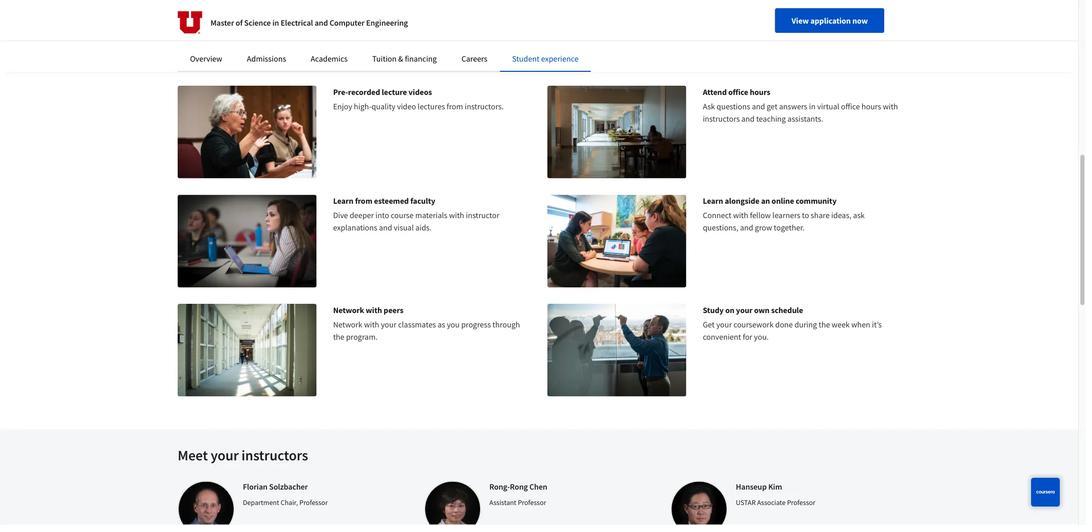 Task type: describe. For each thing, give the bounding box(es) containing it.
please
[[218, 16, 241, 26]]

you.
[[754, 332, 769, 342]]

student
[[512, 53, 540, 64]]

this
[[178, 4, 192, 14]]

grow
[[755, 223, 772, 233]]

program.
[[346, 332, 378, 342]]

with inside this online degree program provides a great opportunity to earn a degree from the university of utah with the flexibility of studying from your home. please note that the program is hosted directly through the university. to enroll in the program, request info above and use the same email address that you used to sign up for your coursera account to ensure you are enrolled correctly.
[[524, 4, 539, 14]]

utah
[[506, 4, 522, 14]]

video
[[397, 101, 416, 112]]

1 degree from the left
[[217, 4, 241, 14]]

enroll
[[469, 16, 489, 26]]

home.
[[195, 16, 217, 26]]

with inside learn alongside an online community connect with fellow learners to share ideas, ask questions, and grow together.
[[733, 211, 749, 221]]

above
[[587, 16, 608, 26]]

student experience link
[[512, 53, 579, 64]]

faculty
[[411, 196, 435, 206]]

professor for hanseup kim
[[787, 498, 816, 507]]

careers
[[462, 53, 488, 64]]

&
[[398, 53, 403, 64]]

virtual
[[817, 101, 840, 112]]

0 horizontal spatial of
[[236, 17, 243, 28]]

hanseup kim
[[736, 482, 782, 493]]

learn alongside an online community connect with fellow learners to share ideas, ask questions, and grow together.
[[703, 196, 865, 233]]

online inside learn alongside an online community connect with fellow learners to share ideas, ask questions, and grow together.
[[772, 196, 794, 206]]

meet your instructors
[[178, 447, 308, 465]]

deeper
[[350, 211, 374, 221]]

and inside this online degree program provides a great opportunity to earn a degree from the university of utah with the flexibility of studying from your home. please note that the program is hosted directly through the university. to enroll in the program, request info above and use the same email address that you used to sign up for your coursera account to ensure you are enrolled correctly.
[[610, 16, 623, 26]]

pre-recorded lecture videos enjoy  high-quality video lectures from instructors.
[[333, 87, 504, 112]]

the up enrolled on the left top
[[498, 16, 510, 26]]

you inside network with peers network with your classmates as you progress through the program.
[[447, 320, 460, 330]]

view
[[792, 15, 809, 26]]

flexibility
[[553, 4, 585, 14]]

sign
[[304, 29, 318, 39]]

recorded
[[348, 87, 380, 97]]

chen
[[530, 482, 548, 493]]

earn
[[382, 4, 397, 14]]

your right meet
[[211, 447, 239, 465]]

for inside the study on your own schedule get your coursework done during the week when it's convenient for you.
[[743, 332, 753, 342]]

engineering
[[366, 17, 408, 28]]

0 vertical spatial program
[[242, 4, 272, 14]]

done
[[776, 320, 793, 330]]

great
[[311, 4, 328, 14]]

professor for florian solzbacher
[[299, 498, 328, 507]]

learn for learn alongside an online community connect with fellow learners to share ideas, ask questions, and grow together.
[[703, 196, 723, 206]]

peers
[[384, 305, 404, 316]]

fellow
[[750, 211, 771, 221]]

alongside
[[725, 196, 760, 206]]

connect
[[703, 211, 732, 221]]

hanseup
[[736, 482, 767, 493]]

materials
[[415, 211, 448, 221]]

ideas,
[[832, 211, 852, 221]]

1 horizontal spatial of
[[497, 4, 504, 14]]

study
[[703, 305, 724, 316]]

teaching
[[756, 114, 786, 124]]

into
[[376, 211, 389, 221]]

to down "electrical"
[[296, 29, 303, 39]]

admissions
[[247, 53, 286, 64]]

community
[[796, 196, 837, 206]]

1 a from the left
[[305, 4, 309, 14]]

you down the to
[[455, 29, 467, 39]]

overview link
[[190, 53, 222, 64]]

email
[[198, 29, 217, 39]]

progress
[[461, 320, 491, 330]]

the inside network with peers network with your classmates as you progress through the program.
[[333, 332, 345, 342]]

explanations
[[333, 223, 377, 233]]

from inside the pre-recorded lecture videos enjoy  high-quality video lectures from instructors.
[[447, 101, 463, 112]]

an
[[761, 196, 770, 206]]

coursera
[[359, 29, 390, 39]]

learn from esteemed faculty dive deeper into course materials with instructor explanations and visual aids.
[[333, 196, 500, 233]]

high-
[[354, 101, 372, 112]]

with inside learn from esteemed faculty dive deeper into course materials with instructor explanations and visual aids.
[[449, 211, 464, 221]]

videos
[[409, 87, 432, 97]]

the inside the study on your own schedule get your coursework done during the week when it's convenient for you.
[[819, 320, 830, 330]]

instructors inside attend office hours ask questions and get answers in virtual office hours with instructors and teaching assistants.
[[703, 114, 740, 124]]

ask
[[853, 211, 865, 221]]

rong-rong chen image
[[424, 481, 481, 525]]

lectures
[[418, 101, 445, 112]]

on
[[726, 305, 735, 316]]

0 horizontal spatial in
[[272, 17, 279, 28]]

studying
[[595, 4, 625, 14]]

your inside network with peers network with your classmates as you progress through the program.
[[381, 320, 397, 330]]

get
[[767, 101, 778, 112]]

to
[[459, 16, 467, 26]]

1 vertical spatial instructors
[[242, 447, 308, 465]]

assistants.
[[788, 114, 824, 124]]

tuition & financing
[[372, 53, 437, 64]]

and left get
[[752, 101, 765, 112]]

you down science
[[263, 29, 276, 39]]

correctly.
[[512, 29, 544, 39]]

1 vertical spatial hours
[[862, 101, 881, 112]]

through inside this online degree program provides a great opportunity to earn a degree from the university of utah with the flexibility of studying from your home. please note that the program is hosted directly through the university. to enroll in the program, request info above and use the same email address that you used to sign up for your coursera account to ensure you are enrolled correctly.
[[379, 16, 407, 26]]

answers
[[779, 101, 808, 112]]

ustar
[[736, 498, 756, 507]]

pre-
[[333, 87, 348, 97]]

lecture
[[382, 87, 407, 97]]

attend
[[703, 87, 727, 97]]

assistant
[[490, 498, 517, 507]]

the right use
[[638, 16, 650, 26]]

with inside attend office hours ask questions and get answers in virtual office hours with instructors and teaching assistants.
[[883, 101, 898, 112]]

assistant professor
[[490, 498, 546, 507]]

meet
[[178, 447, 208, 465]]

study on your own schedule get your coursework done during the week when it's convenient for you.
[[703, 305, 882, 342]]

university of utah logo image
[[178, 11, 202, 34]]

academics link
[[311, 53, 348, 64]]

get
[[703, 320, 715, 330]]



Task type: locate. For each thing, give the bounding box(es) containing it.
1 learn from the left
[[333, 196, 354, 206]]

from up university.
[[430, 4, 446, 14]]

convenient
[[703, 332, 741, 342]]

from right 'lectures'
[[447, 101, 463, 112]]

when
[[852, 320, 871, 330]]

university.
[[421, 16, 457, 26]]

dive
[[333, 211, 348, 221]]

of
[[497, 4, 504, 14], [587, 4, 593, 14], [236, 17, 243, 28]]

office right virtual
[[841, 101, 860, 112]]

0 vertical spatial online
[[194, 4, 215, 14]]

course
[[391, 211, 414, 221]]

the up request
[[540, 4, 552, 14]]

view application now
[[792, 15, 868, 26]]

0 vertical spatial instructors
[[703, 114, 740, 124]]

the up the used on the top left of page
[[275, 16, 287, 26]]

science
[[244, 17, 271, 28]]

classmates
[[398, 320, 436, 330]]

your
[[178, 16, 193, 26], [342, 29, 358, 39], [736, 305, 753, 316], [381, 320, 397, 330], [717, 320, 732, 330], [211, 447, 239, 465]]

1 horizontal spatial professor
[[518, 498, 546, 507]]

and down into
[[379, 223, 392, 233]]

instructors down questions
[[703, 114, 740, 124]]

1 vertical spatial office
[[841, 101, 860, 112]]

financing
[[405, 53, 437, 64]]

0 horizontal spatial professor
[[299, 498, 328, 507]]

solzbacher
[[269, 482, 308, 493]]

0 horizontal spatial degree
[[217, 4, 241, 14]]

2 horizontal spatial of
[[587, 4, 593, 14]]

and down questions
[[742, 114, 755, 124]]

1 vertical spatial program
[[288, 16, 318, 26]]

in up assistants.
[[809, 101, 816, 112]]

2 network from the top
[[333, 320, 363, 330]]

2 degree from the left
[[404, 4, 428, 14]]

1 horizontal spatial in
[[490, 16, 497, 26]]

1 horizontal spatial a
[[399, 4, 403, 14]]

0 horizontal spatial a
[[305, 4, 309, 14]]

instructors
[[703, 114, 740, 124], [242, 447, 308, 465]]

overview
[[190, 53, 222, 64]]

online inside this online degree program provides a great opportunity to earn a degree from the university of utah with the flexibility of studying from your home. please note that the program is hosted directly through the university. to enroll in the program, request info above and use the same email address that you used to sign up for your coursera account to ensure you are enrolled correctly.
[[194, 4, 215, 14]]

0 horizontal spatial for
[[331, 29, 340, 39]]

hours right virtual
[[862, 101, 881, 112]]

rong-rong chen
[[490, 482, 548, 493]]

account
[[392, 29, 419, 39]]

1 horizontal spatial instructors
[[703, 114, 740, 124]]

visual
[[394, 223, 414, 233]]

0 horizontal spatial hours
[[750, 87, 771, 97]]

0 vertical spatial through
[[379, 16, 407, 26]]

that right the note
[[260, 16, 274, 26]]

master
[[211, 17, 234, 28]]

your down this
[[178, 16, 193, 26]]

2 professor from the left
[[518, 498, 546, 507]]

learn up dive
[[333, 196, 354, 206]]

rong-
[[490, 482, 510, 493]]

professor
[[299, 498, 328, 507], [518, 498, 546, 507], [787, 498, 816, 507]]

application
[[811, 15, 851, 26]]

your down the peers
[[381, 320, 397, 330]]

to inside learn alongside an online community connect with fellow learners to share ideas, ask questions, and grow together.
[[802, 211, 809, 221]]

with
[[524, 4, 539, 14], [883, 101, 898, 112], [449, 211, 464, 221], [733, 211, 749, 221], [366, 305, 382, 316], [364, 320, 379, 330]]

learners
[[773, 211, 801, 221]]

1 horizontal spatial through
[[493, 320, 520, 330]]

during
[[795, 320, 817, 330]]

from inside learn from esteemed faculty dive deeper into course materials with instructor explanations and visual aids.
[[355, 196, 373, 206]]

aids.
[[416, 223, 432, 233]]

ustar associate professor
[[736, 498, 816, 507]]

program up science
[[242, 4, 272, 14]]

the left "week" on the bottom right of the page
[[819, 320, 830, 330]]

1 horizontal spatial hours
[[862, 101, 881, 112]]

department chair, professor
[[243, 498, 328, 507]]

1 vertical spatial online
[[772, 196, 794, 206]]

1 horizontal spatial office
[[841, 101, 860, 112]]

1 network from the top
[[333, 305, 364, 316]]

that
[[260, 16, 274, 26], [247, 29, 261, 39]]

instructors.
[[465, 101, 504, 112]]

degree up please on the top of the page
[[217, 4, 241, 14]]

instructor
[[466, 211, 500, 221]]

in inside this online degree program provides a great opportunity to earn a degree from the university of utah with the flexibility of studying from your home. please note that the program is hosted directly through the university. to enroll in the program, request info above and use the same email address that you used to sign up for your coursera account to ensure you are enrolled correctly.
[[490, 16, 497, 26]]

0 horizontal spatial online
[[194, 4, 215, 14]]

to left share
[[802, 211, 809, 221]]

in
[[490, 16, 497, 26], [272, 17, 279, 28], [809, 101, 816, 112]]

the up the to
[[448, 4, 459, 14]]

from up deeper
[[355, 196, 373, 206]]

program,
[[511, 16, 543, 26]]

learn inside learn from esteemed faculty dive deeper into course materials with instructor explanations and visual aids.
[[333, 196, 354, 206]]

through down earn
[[379, 16, 407, 26]]

a left great
[[305, 4, 309, 14]]

1 vertical spatial network
[[333, 320, 363, 330]]

and left 'grow'
[[740, 223, 754, 233]]

1 horizontal spatial degree
[[404, 4, 428, 14]]

in up the used on the top left of page
[[272, 17, 279, 28]]

the left program.
[[333, 332, 345, 342]]

0 vertical spatial hours
[[750, 87, 771, 97]]

network with peers network with your classmates as you progress through the program.
[[333, 305, 520, 342]]

view application now button
[[775, 8, 885, 33]]

tuition & financing link
[[372, 53, 437, 64]]

provides
[[273, 4, 303, 14]]

degree
[[217, 4, 241, 14], [404, 4, 428, 14]]

use
[[625, 16, 637, 26]]

2 a from the left
[[399, 4, 403, 14]]

enjoy
[[333, 101, 352, 112]]

student experience
[[512, 53, 579, 64]]

and
[[610, 16, 623, 26], [315, 17, 328, 28], [752, 101, 765, 112], [742, 114, 755, 124], [379, 223, 392, 233], [740, 223, 754, 233]]

you right as
[[447, 320, 460, 330]]

1 horizontal spatial for
[[743, 332, 753, 342]]

to left earn
[[373, 4, 380, 14]]

now
[[853, 15, 868, 26]]

network
[[333, 305, 364, 316], [333, 320, 363, 330]]

office up questions
[[729, 87, 748, 97]]

0 horizontal spatial program
[[242, 4, 272, 14]]

associate
[[757, 498, 786, 507]]

attend office hours ask questions and get answers in virtual office hours with instructors and teaching assistants.
[[703, 87, 898, 124]]

0 horizontal spatial office
[[729, 87, 748, 97]]

online up learners
[[772, 196, 794, 206]]

of up address
[[236, 17, 243, 28]]

of left the utah
[[497, 4, 504, 14]]

program up sign
[[288, 16, 318, 26]]

hanseup kim image
[[671, 481, 728, 525]]

together.
[[774, 223, 805, 233]]

1 vertical spatial through
[[493, 320, 520, 330]]

0 vertical spatial office
[[729, 87, 748, 97]]

department
[[243, 498, 279, 507]]

2 horizontal spatial in
[[809, 101, 816, 112]]

0 vertical spatial for
[[331, 29, 340, 39]]

2 learn from the left
[[703, 196, 723, 206]]

in inside attend office hours ask questions and get answers in virtual office hours with instructors and teaching assistants.
[[809, 101, 816, 112]]

this online degree program provides a great opportunity to earn a degree from the university of utah with the flexibility of studying from your home. please note that the program is hosted directly through the university. to enroll in the program, request info above and use the same email address that you used to sign up for your coursera account to ensure you are enrolled correctly.
[[178, 4, 650, 39]]

0 vertical spatial network
[[333, 305, 364, 316]]

professor right associate
[[787, 498, 816, 507]]

and inside learn from esteemed faculty dive deeper into course materials with instructor explanations and visual aids.
[[379, 223, 392, 233]]

used
[[277, 29, 294, 39]]

online up home.
[[194, 4, 215, 14]]

1 horizontal spatial program
[[288, 16, 318, 26]]

learn for learn from esteemed faculty dive deeper into course materials with instructor explanations and visual aids.
[[333, 196, 354, 206]]

online
[[194, 4, 215, 14], [772, 196, 794, 206]]

from up use
[[626, 4, 643, 14]]

and inside learn alongside an online community connect with fellow learners to share ideas, ask questions, and grow together.
[[740, 223, 754, 233]]

for inside this online degree program provides a great opportunity to earn a degree from the university of utah with the flexibility of studying from your home. please note that the program is hosted directly through the university. to enroll in the program, request info above and use the same email address that you used to sign up for your coursera account to ensure you are enrolled correctly.
[[331, 29, 340, 39]]

chair,
[[281, 498, 298, 507]]

experience
[[541, 53, 579, 64]]

questions
[[717, 101, 750, 112]]

it's
[[872, 320, 882, 330]]

that down science
[[247, 29, 261, 39]]

0 horizontal spatial instructors
[[242, 447, 308, 465]]

instructors up florian solzbacher
[[242, 447, 308, 465]]

0 vertical spatial that
[[260, 16, 274, 26]]

in up enrolled on the left top
[[490, 16, 497, 26]]

0 horizontal spatial learn
[[333, 196, 354, 206]]

and up up
[[315, 17, 328, 28]]

1 vertical spatial for
[[743, 332, 753, 342]]

and down studying
[[610, 16, 623, 26]]

ask
[[703, 101, 715, 112]]

florian solzbacher image
[[178, 481, 235, 525]]

ensure
[[430, 29, 453, 39]]

the up account
[[408, 16, 420, 26]]

hosted
[[327, 16, 350, 26]]

hours up get
[[750, 87, 771, 97]]

a right earn
[[399, 4, 403, 14]]

your down the computer on the top left
[[342, 29, 358, 39]]

same
[[178, 29, 196, 39]]

degree up university.
[[404, 4, 428, 14]]

professor right chair,
[[299, 498, 328, 507]]

schedule
[[771, 305, 803, 316]]

for right up
[[331, 29, 340, 39]]

kim
[[769, 482, 782, 493]]

for
[[331, 29, 340, 39], [743, 332, 753, 342]]

learn up connect
[[703, 196, 723, 206]]

admissions link
[[247, 53, 286, 64]]

careers link
[[462, 53, 488, 64]]

from
[[430, 4, 446, 14], [626, 4, 643, 14], [447, 101, 463, 112], [355, 196, 373, 206]]

academics
[[311, 53, 348, 64]]

of up above
[[587, 4, 593, 14]]

1 horizontal spatial learn
[[703, 196, 723, 206]]

your right the on in the right of the page
[[736, 305, 753, 316]]

you
[[263, 29, 276, 39], [455, 29, 467, 39], [447, 320, 460, 330]]

0 horizontal spatial through
[[379, 16, 407, 26]]

for down coursework
[[743, 332, 753, 342]]

electrical
[[281, 17, 313, 28]]

coursework
[[734, 320, 774, 330]]

professor down chen
[[518, 498, 546, 507]]

your up the convenient in the right of the page
[[717, 320, 732, 330]]

through
[[379, 16, 407, 26], [493, 320, 520, 330]]

is
[[320, 16, 325, 26]]

quality
[[372, 101, 396, 112]]

through right progress
[[493, 320, 520, 330]]

florian
[[243, 482, 268, 493]]

2 horizontal spatial professor
[[787, 498, 816, 507]]

1 vertical spatial that
[[247, 29, 261, 39]]

learn inside learn alongside an online community connect with fellow learners to share ideas, ask questions, and grow together.
[[703, 196, 723, 206]]

3 professor from the left
[[787, 498, 816, 507]]

1 professor from the left
[[299, 498, 328, 507]]

florian solzbacher
[[243, 482, 308, 493]]

esteemed
[[374, 196, 409, 206]]

to left ensure
[[421, 29, 428, 39]]

through inside network with peers network with your classmates as you progress through the program.
[[493, 320, 520, 330]]

1 horizontal spatial online
[[772, 196, 794, 206]]

info
[[572, 16, 585, 26]]



Task type: vqa. For each thing, say whether or not it's contained in the screenshot.
Solzbacher
yes



